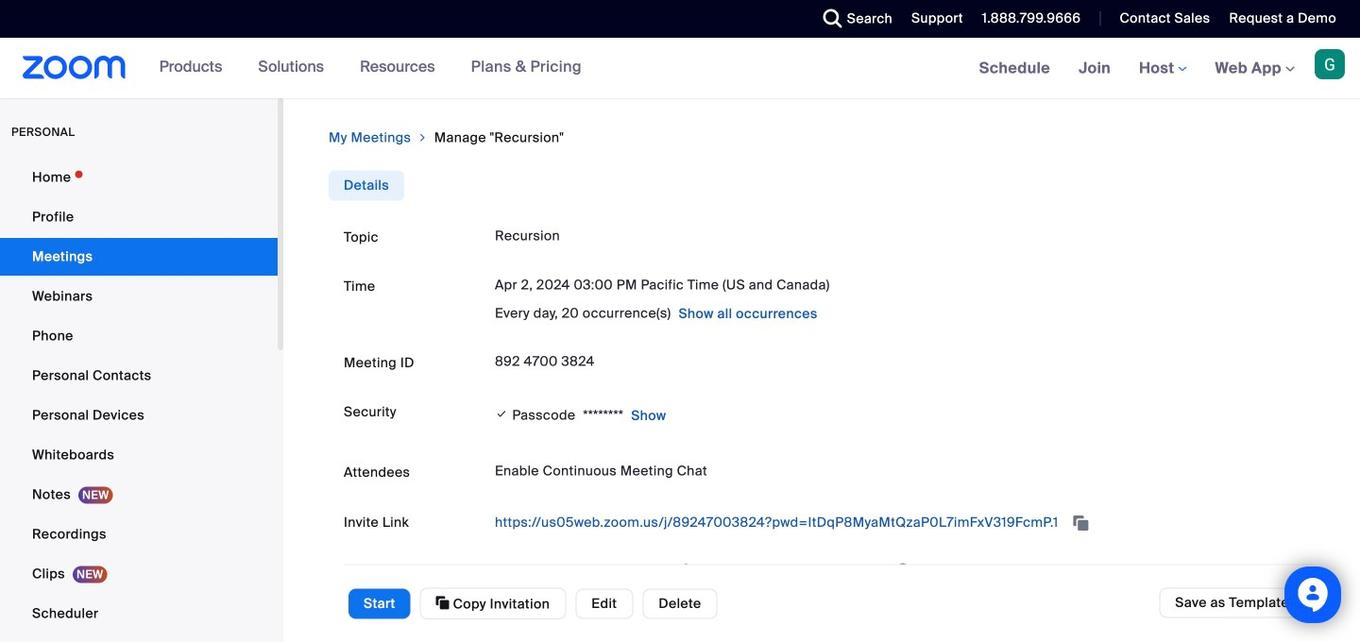 Task type: describe. For each thing, give the bounding box(es) containing it.
meetings navigation
[[965, 38, 1360, 100]]

profile picture image
[[1315, 49, 1345, 79]]

add to outlook calendar (.ics) image
[[674, 564, 693, 582]]

manage my meeting tab control tab list
[[329, 171, 404, 201]]

add to google calendar image
[[495, 564, 514, 582]]

copy image
[[436, 595, 450, 612]]

right image
[[417, 128, 429, 147]]



Task type: vqa. For each thing, say whether or not it's contained in the screenshot.
Add to Yahoo Calendar image
yes



Task type: locate. For each thing, give the bounding box(es) containing it.
add to yahoo calendar image
[[894, 564, 913, 582]]

banner
[[0, 38, 1360, 100]]

manage recursion navigation
[[329, 128, 1315, 148]]

product information navigation
[[145, 38, 596, 98]]

personal menu menu
[[0, 159, 278, 642]]

tab
[[329, 171, 404, 201]]

zoom logo image
[[23, 56, 126, 79]]

copy url image
[[1072, 517, 1091, 530]]

checked image
[[495, 405, 509, 424]]



